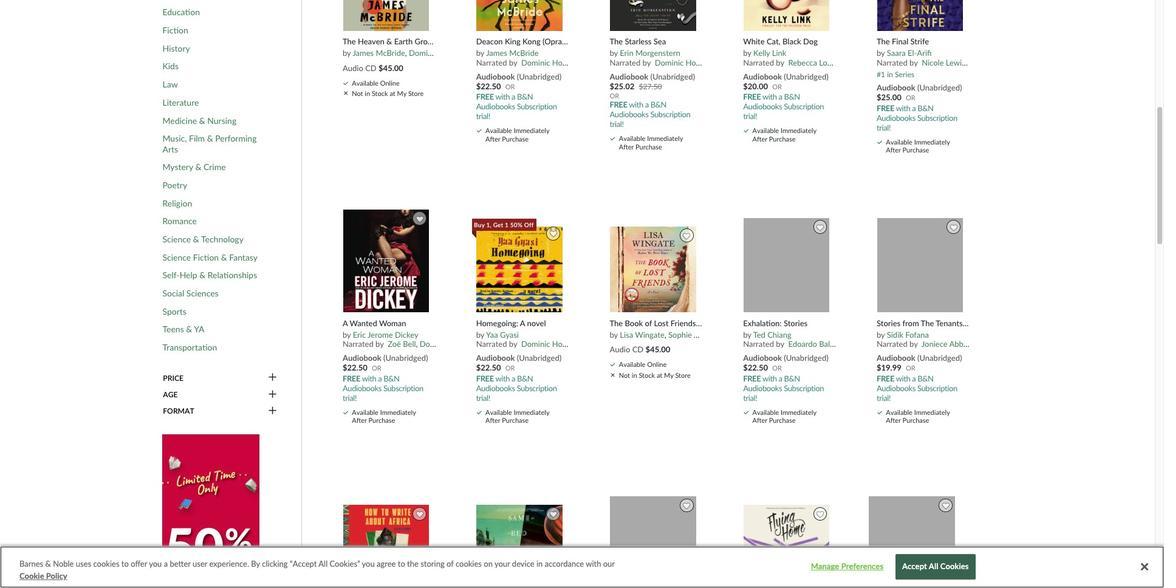 Task type: describe. For each thing, give the bounding box(es) containing it.
trial! for yaa gyasi
[[476, 393, 490, 403]]

1 horizontal spatial cd
[[633, 345, 644, 354]]

by down "king"
[[509, 58, 517, 67]]

(unabridged) for erin morgenstern
[[651, 72, 695, 81]]

1
[[505, 221, 509, 228]]

ballerini
[[819, 339, 847, 349]]

law
[[163, 79, 178, 89]]

barnes & noble uses cookies to offer you a better user experience. by clicking "accept all cookies" you agree to the storing of cookies on your device in accordance with our cookie policy
[[19, 559, 615, 581]]

manage preferences
[[811, 562, 884, 572]]

by left eric
[[343, 330, 351, 340]]

narrated inside homegoing: a novel by yaa gyasi narrated by dominic hoffman
[[476, 339, 507, 349]]

$20.00
[[744, 81, 768, 91]]

& inside the heaven & earth grocery… by james mcbride , dominic hoffman (read by) audio cd $45.00
[[387, 37, 392, 46]]

audiobooks for kelly link
[[744, 102, 782, 111]]

fiction link
[[163, 25, 188, 36]]

how to write about africa: collected works image
[[343, 504, 430, 588]]

performing
[[215, 133, 257, 144]]

by left saara
[[877, 48, 885, 58]]

(unabridged) for kelly link
[[784, 72, 829, 81]]

(unabridged) inside audiobook (unabridged) $25.00 or
[[918, 83, 963, 93]]

stories from the tenants… link
[[877, 318, 971, 328]]

manage preferences button
[[810, 555, 886, 579]]

dominic hoffman (read by) link
[[409, 48, 504, 58]]

audiobook for kelly link
[[744, 72, 782, 81]]

book…
[[574, 37, 598, 46]]

or for exhalation: stories
[[773, 364, 782, 372]]

poetry link
[[163, 180, 187, 191]]

hoffman inside the heaven & earth grocery… by james mcbride , dominic hoffman (read by) audio cd $45.00
[[440, 48, 470, 58]]

dickey
[[395, 330, 419, 340]]

1 stories from the left
[[784, 318, 808, 328]]

literature link
[[163, 97, 199, 108]]

kelly
[[754, 48, 770, 58]]

by kelly link
[[744, 48, 787, 58]]

2 to from the left
[[398, 559, 405, 569]]

audiobook (unabridged) $22.50 or down narrated by edoardo ballerini
[[744, 353, 829, 373]]

education link
[[163, 7, 200, 18]]

by up audiobook (unabridged) $20.00 or
[[776, 58, 785, 67]]

check image for stories from the tenants… by sidik fofana narrated by joniece abbott-pratt
[[878, 411, 883, 414]]

2 you from the left
[[362, 559, 375, 569]]

flying home and other stories image
[[743, 504, 831, 588]]

link
[[772, 48, 787, 58]]

homegoing: a novel link
[[476, 318, 571, 328]]

free with a for erin morgenstern
[[610, 100, 649, 110]]

cookie policy link
[[19, 570, 67, 582]]

audiobook for yaa gyasi
[[476, 353, 515, 363]]

dominic inside the heaven & earth grocery… by james mcbride , dominic hoffman (read by) audio cd $45.00
[[409, 48, 438, 58]]

(unabridged) for sidik fofana
[[918, 353, 963, 363]]

dominic hoffman link right lewis
[[970, 58, 1031, 67]]

available immediately after purchase for eric jerome dickey
[[352, 408, 416, 424]]

in down heaven
[[365, 89, 370, 97]]

narrated inside stories from the tenants… by sidik fofana narrated by joniece abbott-pratt
[[877, 339, 908, 349]]

free with a for james mcbride
[[476, 92, 515, 102]]

immediately for eric jerome dickey
[[380, 408, 416, 416]]

& right help
[[200, 270, 206, 280]]

(unabridged) for eric jerome dickey
[[384, 353, 428, 363]]

& left crime
[[195, 162, 201, 172]]

a for james mcbride
[[512, 92, 515, 102]]

after purchase for james mcbride
[[486, 135, 529, 143]]

$19.99
[[877, 363, 902, 373]]

by up series
[[910, 58, 918, 67]]

mystery
[[163, 162, 193, 172]]

teens & ya link
[[163, 324, 205, 335]]

lowman
[[820, 58, 849, 67]]

1,
[[487, 221, 492, 228]]

james for deacon
[[486, 48, 508, 58]]

starless
[[625, 37, 652, 46]]

b&n audiobooks subscription trial! for james mcbride
[[476, 92, 557, 121]]

social
[[163, 288, 184, 298]]

the inside stories from the tenants… by sidik fofana narrated by joniece abbott-pratt
[[921, 318, 934, 328]]

kids
[[163, 61, 179, 71]]

audiobooks for eric jerome dickey
[[343, 383, 382, 393]]

after purchase for sidik fofana
[[886, 416, 930, 424]]

science & technology
[[163, 234, 244, 244]]

1 to from the left
[[121, 559, 129, 569]]

el-
[[908, 48, 917, 58]]

stock for james mcbride
[[372, 89, 388, 97]]

subscription for yaa gyasi
[[517, 383, 557, 393]]

1 you from the left
[[149, 559, 162, 569]]

audiobooks for yaa gyasi
[[476, 383, 515, 393]]

teens & ya
[[163, 324, 205, 335]]

sophie amoss (read by) link
[[669, 330, 751, 340]]

or for homegoing: a novel
[[506, 364, 515, 372]]

free down $25.00
[[877, 103, 895, 113]]

poetry
[[163, 180, 187, 190]]

, inside the heaven & earth grocery… by james mcbride , dominic hoffman (read by) audio cd $45.00
[[405, 48, 407, 58]]

science fiction & fantasy link
[[163, 252, 258, 263]]

on
[[484, 559, 493, 569]]

technology
[[201, 234, 244, 244]]

policy
[[46, 571, 67, 581]]

nursing
[[207, 115, 237, 126]]

free for sidik fofana
[[877, 374, 895, 383]]

by down exhalation: stories in the right bottom of the page
[[776, 339, 785, 349]]

available for deacon king kong (oprah's book…
[[486, 127, 512, 135]]

dominic inside the final strife by saara el-arifi narrated by nicole lewis , dominic hoffman #1 in series
[[970, 58, 998, 67]]

audiobook inside audiobook (unabridged) $25.00 or
[[877, 83, 916, 93]]

medicine & nursing
[[163, 115, 237, 126]]

audio cd $45.00
[[610, 345, 671, 354]]

audiobooks for erin morgenstern
[[610, 110, 649, 119]]

the book of lost friends: a… link
[[610, 318, 711, 328]]

with inside barnes & noble uses cookies to offer you a better user experience. by clicking "accept all cookies" you agree to the storing of cookies on your device in accordance with our cookie policy
[[586, 559, 601, 569]]

b&n audiobooks subscription trial! for ted chiang
[[744, 374, 824, 403]]

by left the sidik
[[877, 330, 885, 340]]

check image for exhalation: stories
[[744, 411, 749, 414]]

not in stock at my store for lisa wingate
[[619, 371, 691, 379]]

subscription for ted chiang
[[784, 383, 824, 393]]

cookies"
[[330, 559, 360, 569]]

audiobooks for sidik fofana
[[877, 383, 916, 393]]

nicole lewis link
[[922, 58, 968, 67]]

by down deacon
[[476, 48, 485, 58]]

a inside the a wanted woman by eric jerome dickey narrated by zoë bell , dominic hoffman
[[343, 318, 348, 328]]

free with a for yaa gyasi
[[476, 374, 515, 383]]

music, film & performing arts
[[163, 133, 257, 154]]

storing
[[421, 559, 445, 569]]

narrated by edoardo ballerini
[[744, 339, 847, 349]]

series
[[895, 70, 915, 79]]

free for erin morgenstern
[[610, 100, 628, 110]]

audiobook (unabridged) $25.00 or
[[877, 83, 963, 102]]

subscription for erin morgenstern
[[651, 110, 691, 119]]

& left ya
[[186, 324, 192, 335]]

the final strife by saara el-arifi narrated by nicole lewis , dominic hoffman #1 in series
[[877, 37, 1031, 79]]

by ted chiang
[[744, 330, 792, 340]]

dominic inside the a wanted woman by eric jerome dickey narrated by zoë bell , dominic hoffman
[[420, 339, 449, 349]]

buy 1, get 1 50% off
[[474, 221, 534, 228]]

& up science fiction & fantasy
[[193, 234, 199, 244]]

james mcbride link for king
[[486, 48, 539, 58]]

available for homegoing: a novel
[[486, 408, 512, 416]]

a for sidik fofana
[[913, 374, 916, 383]]

accept all cookies button
[[896, 555, 976, 580]]

wingate
[[635, 330, 665, 340]]

sidik fofana link
[[887, 330, 929, 340]]

fofana
[[906, 330, 929, 340]]

mcbride for kong
[[510, 48, 539, 58]]

homegoing: a novel image
[[476, 226, 563, 313]]

abbott-
[[950, 339, 977, 349]]

in inside the final strife by saara el-arifi narrated by nicole lewis , dominic hoffman #1 in series
[[888, 70, 893, 79]]

b&n for yaa gyasi
[[517, 374, 533, 383]]

after purchase for erin morgenstern
[[619, 143, 662, 151]]

eric jerome dickey link
[[353, 330, 419, 340]]

exhalation: stories link
[[744, 318, 838, 328]]

$25.02
[[610, 81, 635, 91]]

free for kelly link
[[744, 92, 761, 102]]

crime
[[204, 162, 226, 172]]

dominic inside the starless sea by erin morgenstern narrated by dominic hoffman
[[655, 58, 684, 67]]

lost
[[654, 318, 669, 328]]

free for yaa gyasi
[[476, 374, 494, 383]]

a wanted woman link
[[343, 318, 437, 328]]

$45.00 inside the heaven & earth grocery… by james mcbride , dominic hoffman (read by) audio cd $45.00
[[379, 63, 404, 73]]

the for the final strife by saara el-arifi narrated by nicole lewis , dominic hoffman #1 in series
[[877, 37, 890, 46]]

history
[[163, 43, 190, 53]]

audiobook for sidik fofana
[[877, 353, 916, 363]]

by left ted
[[744, 330, 752, 340]]

available for white cat, black dog
[[753, 127, 779, 135]]

narrated down exhalation:
[[744, 339, 774, 349]]

or for white cat, black dog
[[773, 83, 782, 90]]

science for science & technology
[[163, 234, 191, 244]]

plus image for format
[[269, 406, 277, 417]]

audiobook (unabridged) $22.50 or for dominic
[[476, 353, 562, 373]]

in down audio cd $45.00 at right bottom
[[632, 371, 637, 379]]

religion link
[[163, 198, 192, 209]]

$22.50 for deacon king kong (oprah's book… by james mcbride narrated by dominic hoffman
[[476, 81, 501, 91]]

by left zoë
[[376, 339, 384, 349]]

$20.00 link
[[744, 81, 768, 92]]

king
[[505, 37, 521, 46]]

$27.50
[[639, 82, 662, 91]]

b&n down audiobook (unabridged) $25.00 or
[[918, 103, 934, 113]]

stock for lisa wingate
[[639, 371, 655, 379]]

higher is waiting image
[[610, 496, 697, 588]]

accept
[[903, 562, 928, 572]]

check image for deacon king kong (oprah's book…
[[477, 129, 482, 133]]

b&n for eric jerome dickey
[[384, 374, 400, 383]]

deacon
[[476, 37, 503, 46]]

dominic hoffman link for deacon king kong (oprah's book… by james mcbride narrated by dominic hoffman
[[521, 58, 583, 67]]

by inside the heaven & earth grocery… by james mcbride , dominic hoffman (read by) audio cd $45.00
[[343, 48, 351, 58]]

$22.50 link down ted
[[744, 362, 768, 374]]

transportation link
[[163, 342, 217, 353]]

cookies
[[941, 562, 969, 572]]

or for a wanted woman
[[372, 364, 382, 372]]

$22.50 down ted
[[744, 363, 768, 373]]

audiobooks for james mcbride
[[476, 102, 515, 111]]

exhalation:
[[744, 318, 782, 328]]

hoffman inside deacon king kong (oprah's book… by james mcbride narrated by dominic hoffman
[[552, 58, 583, 67]]

mystery & crime link
[[163, 162, 226, 173]]

online for james mcbride
[[380, 79, 400, 87]]

#1 in series link
[[877, 67, 915, 79]]

$22.50 for homegoing: a novel by yaa gyasi narrated by dominic hoffman
[[476, 363, 501, 373]]

free with a for ted chiang
[[744, 374, 783, 383]]

by down homegoing: a novel link
[[509, 339, 517, 349]]

age button
[[163, 390, 278, 400]]

with for ted chiang
[[763, 374, 777, 383]]

stories from the tenants downstairs image
[[877, 217, 964, 313]]

by right erin
[[643, 58, 651, 67]]

1 cookies from the left
[[93, 559, 119, 569]]

available for a wanted woman
[[352, 408, 379, 416]]

b&n audiobooks subscription trial! down audiobook (unabridged) $25.00 or
[[877, 103, 958, 133]]

a down audiobook (unabridged) $25.00 or
[[913, 103, 916, 113]]

$22.50 link for a wanted woman by eric jerome dickey narrated by zoë bell , dominic hoffman
[[343, 362, 368, 374]]

1 horizontal spatial $45.00
[[646, 345, 671, 354]]

2 cookies from the left
[[456, 559, 482, 569]]

audiobook (unabridged) $22.50 or for by
[[343, 353, 428, 373]]

sports link
[[163, 306, 187, 317]]

#1
[[877, 70, 886, 79]]

subscription for eric jerome dickey
[[383, 383, 424, 393]]

1 vertical spatial (read
[[719, 330, 739, 340]]

a inside homegoing: a novel by yaa gyasi narrated by dominic hoffman
[[520, 318, 525, 328]]

close modal image for james mcbride
[[344, 91, 348, 95]]

plus image for price
[[269, 373, 277, 384]]

available immediately after purchase for james mcbride
[[486, 127, 550, 143]]



Task type: locate. For each thing, give the bounding box(es) containing it.
1 mcbride from the left
[[376, 48, 405, 58]]

deacon king kong (oprah's book… by james mcbride narrated by dominic hoffman
[[476, 37, 598, 67]]

joniece
[[922, 339, 948, 349]]

the heaven & earth grocery… by james mcbride , dominic hoffman (read by) audio cd $45.00
[[343, 37, 504, 73]]

the for the heaven & earth grocery… by james mcbride , dominic hoffman (read by) audio cd $45.00
[[343, 37, 356, 46]]

or for deacon king kong (oprah's book…
[[506, 83, 515, 90]]

1 vertical spatial cd
[[633, 345, 644, 354]]

a for yaa gyasi
[[512, 374, 515, 383]]

$45.00
[[379, 63, 404, 73], [646, 345, 671, 354]]

0 vertical spatial (read
[[472, 48, 492, 58]]

hoffman left 'yaa'
[[451, 339, 481, 349]]

or down narrated by edoardo ballerini
[[773, 364, 782, 372]]

not for james mcbride
[[352, 89, 363, 97]]

age
[[163, 390, 178, 399]]

audiobook down eric
[[343, 353, 382, 363]]

0 horizontal spatial you
[[149, 559, 162, 569]]

free for james mcbride
[[476, 92, 494, 102]]

social sciences
[[163, 288, 219, 298]]

hoffman inside the a wanted woman by eric jerome dickey narrated by zoë bell , dominic hoffman
[[451, 339, 481, 349]]

0 vertical spatial not
[[352, 89, 363, 97]]

same bed different dreams: a novel image
[[476, 504, 563, 588]]

edoardo
[[789, 339, 817, 349]]

james for the
[[353, 48, 374, 58]]

saara
[[887, 48, 906, 58]]

by left erin
[[610, 48, 618, 58]]

subscription for james mcbride
[[517, 102, 557, 111]]

james inside deacon king kong (oprah's book… by james mcbride narrated by dominic hoffman
[[486, 48, 508, 58]]

to
[[121, 559, 129, 569], [398, 559, 405, 569]]

not in stock at my store for james mcbride
[[352, 89, 424, 97]]

by) left ted
[[741, 330, 751, 340]]

romance link
[[163, 216, 197, 227]]

0 horizontal spatial my store
[[397, 89, 424, 97]]

0 horizontal spatial stories
[[784, 318, 808, 328]]

dominic hoffman link
[[521, 58, 583, 67], [655, 58, 716, 67], [970, 58, 1031, 67], [420, 339, 481, 349], [521, 339, 583, 349]]

cookies
[[93, 559, 119, 569], [456, 559, 482, 569]]

hoffman
[[440, 48, 470, 58], [552, 58, 583, 67], [686, 58, 716, 67], [1000, 58, 1031, 67], [451, 339, 481, 349], [552, 339, 583, 349]]

0 vertical spatial of
[[645, 318, 652, 328]]

dominic inside deacon king kong (oprah's book… by james mcbride narrated by dominic hoffman
[[521, 58, 550, 67]]

my store down the heaven & earth grocery… by james mcbride , dominic hoffman (read by) audio cd $45.00
[[397, 89, 424, 97]]

1 plus image from the top
[[269, 373, 277, 384]]

audio
[[343, 63, 363, 73], [610, 345, 631, 354]]

free down $19.99
[[877, 374, 895, 383]]

with down $25.00
[[896, 103, 911, 113]]

transportation
[[163, 342, 217, 353]]

white cat, black dog image
[[743, 0, 831, 31]]

0 vertical spatial plus image
[[269, 373, 277, 384]]

2 mcbride from the left
[[510, 48, 539, 58]]

1 vertical spatial stock
[[639, 371, 655, 379]]

pratt
[[977, 339, 993, 349]]

b&n audiobooks subscription trial! down deacon king kong (oprah's book… by james mcbride narrated by dominic hoffman
[[476, 92, 557, 121]]

b&n audiobooks subscription trial!
[[476, 92, 557, 121], [744, 92, 824, 121], [610, 100, 691, 129], [877, 103, 958, 133], [343, 374, 424, 403], [476, 374, 557, 403], [744, 374, 824, 403], [877, 374, 958, 403]]

eric
[[353, 330, 366, 340]]

& inside barnes & noble uses cookies to offer you a better user experience. by clicking "accept all cookies" you agree to the storing of cookies on your device in accordance with our cookie policy
[[45, 559, 51, 569]]

cookies left on
[[456, 559, 482, 569]]

fantasy
[[229, 252, 258, 262]]

hoffman right lewis
[[1000, 58, 1031, 67]]

a for erin morgenstern
[[645, 100, 649, 110]]

amoss
[[694, 330, 717, 340]]

or inside audiobook (unabridged) $20.00 or
[[773, 83, 782, 90]]

my store for dominic hoffman (read by)
[[397, 89, 424, 97]]

film
[[189, 133, 205, 144]]

grocery…
[[415, 37, 448, 46]]

from
[[903, 318, 920, 328]]

lisa
[[620, 330, 633, 340]]

title: the book of lost friends: a novel, author: lisa wingate image
[[610, 226, 697, 313]]

b&n for sidik fofana
[[918, 374, 934, 383]]

deacon king kong (oprah's book club) image
[[476, 0, 563, 31]]

cd down heaven
[[365, 63, 377, 73]]

kelly link link
[[754, 48, 787, 58]]

close modal image
[[344, 91, 348, 95], [611, 373, 615, 377]]

check image
[[344, 81, 348, 85], [477, 129, 482, 133], [744, 129, 749, 133], [611, 137, 616, 140], [744, 411, 749, 414]]

trial! for kelly link
[[744, 111, 758, 121]]

education
[[163, 7, 200, 17]]

the for the starless sea by erin morgenstern narrated by dominic hoffman
[[610, 37, 623, 46]]

the up lisa
[[610, 318, 623, 328]]

subscription
[[517, 102, 557, 111], [784, 102, 824, 111], [651, 110, 691, 119], [918, 113, 958, 123], [383, 383, 424, 393], [517, 383, 557, 393], [784, 383, 824, 393], [918, 383, 958, 393]]

the inside the final strife by saara el-arifi narrated by nicole lewis , dominic hoffman #1 in series
[[877, 37, 890, 46]]

of up wingate
[[645, 318, 652, 328]]

0 vertical spatial not in stock at my store
[[352, 89, 424, 97]]

1 horizontal spatial online
[[647, 361, 667, 369]]

available for stories from the tenants…
[[886, 408, 913, 416]]

(unabridged) for ted chiang
[[784, 353, 829, 363]]

1 vertical spatial by)
[[741, 330, 751, 340]]

trial! for sidik fofana
[[877, 393, 891, 403]]

1 vertical spatial of
[[447, 559, 454, 569]]

1 horizontal spatial audio
[[610, 345, 631, 354]]

$22.50 down deacon
[[476, 81, 501, 91]]

0 horizontal spatial available online
[[352, 79, 400, 87]]

$22.50 for a wanted woman by eric jerome dickey narrated by zoë bell , dominic hoffman
[[343, 363, 368, 373]]

free down 'yaa'
[[476, 374, 494, 383]]

subscription down homegoing: a novel by yaa gyasi narrated by dominic hoffman
[[517, 383, 557, 393]]

or down jerome
[[372, 364, 382, 372]]

0 vertical spatial cd
[[365, 63, 377, 73]]

hoffman inside homegoing: a novel by yaa gyasi narrated by dominic hoffman
[[552, 339, 583, 349]]

0 vertical spatial at
[[390, 89, 396, 97]]

science down romance link
[[163, 234, 191, 244]]

not for lisa wingate
[[619, 371, 630, 379]]

$22.50 link for homegoing: a novel by yaa gyasi narrated by dominic hoffman
[[476, 362, 501, 374]]

or inside audiobook (unabridged) $19.99 or
[[906, 364, 916, 372]]

free
[[476, 92, 494, 102], [744, 92, 761, 102], [610, 100, 628, 110], [877, 103, 895, 113], [343, 374, 360, 383], [476, 374, 494, 383], [744, 374, 761, 383], [877, 374, 895, 383]]

0 horizontal spatial a
[[343, 318, 348, 328]]

by left lisa
[[610, 330, 618, 340]]

immediately for ted chiang
[[781, 408, 817, 416]]

nicole
[[922, 58, 944, 67]]

1 vertical spatial my store
[[664, 371, 691, 379]]

a for ted chiang
[[779, 374, 783, 383]]

dominic down grocery…
[[409, 48, 438, 58]]

1 vertical spatial available online
[[619, 361, 667, 369]]

1 horizontal spatial available online
[[619, 361, 667, 369]]

available immediately after purchase for yaa gyasi
[[486, 408, 550, 424]]

, inside the final strife by saara el-arifi narrated by nicole lewis , dominic hoffman #1 in series
[[966, 58, 968, 67]]

or inside audiobook (unabridged) $25.00 or
[[906, 94, 916, 102]]

audiobook for james mcbride
[[476, 72, 515, 81]]

at for james mcbride
[[390, 89, 396, 97]]

free down $20.00
[[744, 92, 761, 102]]

mcbride inside the heaven & earth grocery… by james mcbride , dominic hoffman (read by) audio cd $45.00
[[376, 48, 405, 58]]

or for stories from the tenants…
[[906, 364, 916, 372]]

religion
[[163, 198, 192, 208]]

& down 'technology'
[[221, 252, 227, 262]]

with down $19.99
[[896, 374, 911, 383]]

audiobook (unabridged) $19.99 or
[[877, 353, 963, 373]]

0 horizontal spatial fiction
[[163, 25, 188, 35]]

available online down heaven
[[352, 79, 400, 87]]

ted
[[754, 330, 766, 340]]

(unabridged) down homegoing: a novel by yaa gyasi narrated by dominic hoffman
[[517, 353, 562, 363]]

the heaven & earth grocery… link
[[343, 37, 448, 47]]

science
[[163, 234, 191, 244], [163, 252, 191, 262]]

1 horizontal spatial not
[[619, 371, 630, 379]]

check image for a wanted woman by eric jerome dickey narrated by zoë bell , dominic hoffman
[[344, 411, 348, 414]]

ted chiang link
[[754, 330, 792, 340]]

subscription down audiobook (unabridged) $25.02 $27.50 or
[[651, 110, 691, 119]]

history link
[[163, 43, 190, 54]]

1 horizontal spatial james mcbride link
[[486, 48, 539, 58]]

audiobook (unabridged) $22.50 or for narrated
[[476, 72, 562, 91]]

check image for white cat, black dog
[[744, 129, 749, 133]]

$22.50 link down eric
[[343, 362, 368, 374]]

to left the at bottom
[[398, 559, 405, 569]]

hoffman inside the final strife by saara el-arifi narrated by nicole lewis , dominic hoffman #1 in series
[[1000, 58, 1031, 67]]

cd inside the heaven & earth grocery… by james mcbride , dominic hoffman (read by) audio cd $45.00
[[365, 63, 377, 73]]

0 horizontal spatial online
[[380, 79, 400, 87]]

0 vertical spatial by)
[[494, 48, 504, 58]]

0 horizontal spatial mcbride
[[376, 48, 405, 58]]

1 horizontal spatial you
[[362, 559, 375, 569]]

after purchase for eric jerome dickey
[[352, 416, 395, 424]]

audiobook for ted chiang
[[744, 353, 782, 363]]

homegoing: a novel by yaa gyasi narrated by dominic hoffman
[[476, 318, 583, 349]]

free with a for sidik fofana
[[877, 374, 916, 383]]

free down ted
[[744, 374, 761, 383]]

stock down heaven
[[372, 89, 388, 97]]

by)
[[494, 48, 504, 58], [741, 330, 751, 340]]

with for sidik fofana
[[896, 374, 911, 383]]

chiang
[[768, 330, 792, 340]]

narrated down homegoing:
[[476, 339, 507, 349]]

jerome
[[368, 330, 393, 340]]

b&n down homegoing: a novel by yaa gyasi narrated by dominic hoffman
[[517, 374, 533, 383]]

2 plus image from the top
[[269, 406, 277, 417]]

by up audiobook (unabridged) $19.99 or
[[910, 339, 918, 349]]

b&n audiobooks subscription trial! for sidik fofana
[[877, 374, 958, 403]]

0 horizontal spatial not
[[352, 89, 363, 97]]

with down "king"
[[496, 92, 510, 102]]

b&n for james mcbride
[[517, 92, 533, 102]]

black
[[783, 37, 802, 46]]

of inside barnes & noble uses cookies to offer you a better user experience. by clicking "accept all cookies" you agree to the storing of cookies on your device in accordance with our cookie policy
[[447, 559, 454, 569]]

(unabridged) inside audiobook (unabridged) $20.00 or
[[784, 72, 829, 81]]

audio down lisa
[[610, 345, 631, 354]]

0 vertical spatial $45.00
[[379, 63, 404, 73]]

0 vertical spatial online
[[380, 79, 400, 87]]

a down gyasi on the bottom left of page
[[512, 374, 515, 383]]

the
[[407, 559, 419, 569]]

trial! for ted chiang
[[744, 393, 758, 403]]

music,
[[163, 133, 187, 144]]

2 a from the left
[[520, 318, 525, 328]]

(read inside the heaven & earth grocery… by james mcbride , dominic hoffman (read by) audio cd $45.00
[[472, 48, 492, 58]]

by left 'yaa'
[[476, 330, 485, 340]]

narrated up the "$25.02"
[[610, 58, 641, 67]]

dominic hoffman link down sea
[[655, 58, 716, 67]]

available online for lisa wingate
[[619, 361, 667, 369]]

1 horizontal spatial cookies
[[456, 559, 482, 569]]

a
[[512, 92, 515, 102], [779, 92, 783, 102], [645, 100, 649, 110], [913, 103, 916, 113], [378, 374, 382, 383], [512, 374, 515, 383], [779, 374, 783, 383], [913, 374, 916, 383], [164, 559, 168, 569]]

0 vertical spatial fiction
[[163, 25, 188, 35]]

dominic right "bell"
[[420, 339, 449, 349]]

barnes
[[19, 559, 43, 569]]

b&n down narrated by edoardo ballerini
[[784, 374, 800, 383]]

(unabridged) inside audiobook (unabridged) $25.02 $27.50 or
[[651, 72, 695, 81]]

1 vertical spatial not in stock at my store
[[619, 371, 691, 379]]

narrated inside the starless sea by erin morgenstern narrated by dominic hoffman
[[610, 58, 641, 67]]

sidik
[[887, 330, 904, 340]]

1 vertical spatial fiction
[[193, 252, 219, 262]]

dominic right lewis
[[970, 58, 998, 67]]

cd
[[365, 63, 377, 73], [633, 345, 644, 354]]

$22.50 link for deacon king kong (oprah's book… by james mcbride narrated by dominic hoffman
[[476, 81, 501, 92]]

online for lisa wingate
[[647, 361, 667, 369]]

& up the cookie policy link
[[45, 559, 51, 569]]

with for yaa gyasi
[[496, 374, 510, 383]]

plus image
[[269, 373, 277, 384], [269, 406, 277, 417]]

1 horizontal spatial a
[[520, 318, 525, 328]]

0 vertical spatial science
[[163, 234, 191, 244]]

b&n audiobooks subscription trial! down narrated by edoardo ballerini
[[744, 374, 824, 403]]

0 horizontal spatial at
[[390, 89, 396, 97]]

the up erin
[[610, 37, 623, 46]]

1 vertical spatial at
[[657, 371, 663, 379]]

not in stock at my store
[[352, 89, 424, 97], [619, 371, 691, 379]]

(unabridged)
[[517, 72, 562, 81], [651, 72, 695, 81], [784, 72, 829, 81], [918, 83, 963, 93], [384, 353, 428, 363], [517, 353, 562, 363], [784, 353, 829, 363], [918, 353, 963, 363]]

2 science from the top
[[163, 252, 191, 262]]

or
[[506, 83, 515, 90], [773, 83, 782, 90], [610, 92, 619, 100], [906, 94, 916, 102], [372, 364, 382, 372], [506, 364, 515, 372], [773, 364, 782, 372], [906, 364, 916, 372]]

dominic inside homegoing: a novel by yaa gyasi narrated by dominic hoffman
[[521, 339, 550, 349]]

erin morgenstern link
[[620, 48, 681, 58]]

science for science fiction & fantasy
[[163, 252, 191, 262]]

mcbride down the heaven & earth grocery… link
[[376, 48, 405, 58]]

dominic hoffman link for homegoing: a novel by yaa gyasi narrated by dominic hoffman
[[521, 339, 583, 349]]

help
[[180, 270, 197, 280]]

1 horizontal spatial my store
[[664, 371, 691, 379]]

trial! for erin morgenstern
[[610, 119, 624, 129]]

0 horizontal spatial stock
[[372, 89, 388, 97]]

dominic down novel
[[521, 339, 550, 349]]

trial! for james mcbride
[[476, 111, 490, 121]]

erin
[[620, 48, 634, 58]]

(unabridged) inside audiobook (unabridged) $19.99 or
[[918, 353, 963, 363]]

subscription down audiobook (unabridged) $25.00 or
[[918, 113, 958, 123]]

a down deacon king kong (oprah's book… by james mcbride narrated by dominic hoffman
[[512, 92, 515, 102]]

not down audio cd $45.00 at right bottom
[[619, 371, 630, 379]]

1 horizontal spatial stories
[[877, 318, 901, 328]]

1 horizontal spatial close modal image
[[611, 373, 615, 377]]

audiobook down ted
[[744, 353, 782, 363]]

narrated inside the final strife by saara el-arifi narrated by nicole lewis , dominic hoffman #1 in series
[[877, 58, 908, 67]]

subscription for sidik fofana
[[918, 383, 958, 393]]

audiobook inside audiobook (unabridged) $19.99 or
[[877, 353, 916, 363]]

0 vertical spatial my store
[[397, 89, 424, 97]]

(read
[[472, 48, 492, 58], [719, 330, 739, 340]]

dominic hoffman link right "bell"
[[420, 339, 481, 349]]

self-help & relationships link
[[163, 270, 257, 281]]

in right device
[[537, 559, 543, 569]]

audiobooks for ted chiang
[[744, 383, 782, 393]]

science fiction & fantasy
[[163, 252, 258, 262]]

in inside barnes & noble uses cookies to offer you a better user experience. by clicking "accept all cookies" you agree to the storing of cookies on your device in accordance with our cookie policy
[[537, 559, 543, 569]]

2 james mcbride link from the left
[[486, 48, 539, 58]]

free for ted chiang
[[744, 374, 761, 383]]

the final strife link
[[877, 37, 971, 47]]

ya
[[194, 324, 205, 335]]

by down white at the top
[[744, 48, 752, 58]]

kids link
[[163, 61, 179, 72]]

2 james from the left
[[486, 48, 508, 58]]

0 horizontal spatial not in stock at my store
[[352, 89, 424, 97]]

self-
[[163, 270, 180, 280]]

$19.99 link
[[877, 362, 902, 374]]

advertisement element
[[163, 435, 260, 588]]

(read down deacon
[[472, 48, 492, 58]]

1 vertical spatial science
[[163, 252, 191, 262]]

available for the starless sea
[[619, 135, 646, 143]]

0 vertical spatial audio
[[343, 63, 363, 73]]

stories up chiang
[[784, 318, 808, 328]]

a inside barnes & noble uses cookies to offer you a better user experience. by clicking "accept all cookies" you agree to the storing of cookies on your device in accordance with our cookie policy
[[164, 559, 168, 569]]

by) inside the heaven & earth grocery… by james mcbride , dominic hoffman (read by) audio cd $45.00
[[494, 48, 504, 58]]

immediately for erin morgenstern
[[647, 135, 683, 143]]

james down deacon
[[486, 48, 508, 58]]

off
[[524, 221, 534, 228]]

a for kelly link
[[779, 92, 783, 102]]

literature
[[163, 97, 199, 107]]

b&n audiobooks subscription trial! for kelly link
[[744, 92, 824, 121]]

1 james from the left
[[353, 48, 374, 58]]

1 a from the left
[[343, 318, 348, 328]]

check image for homegoing: a novel by yaa gyasi narrated by dominic hoffman
[[477, 411, 482, 414]]

plus image
[[269, 390, 277, 400]]

privacy alert dialog
[[0, 546, 1165, 588]]

free with a down 'yaa'
[[476, 374, 515, 383]]

of right storing
[[447, 559, 454, 569]]

our
[[603, 559, 615, 569]]

a down audiobook (unabridged) $20.00 or
[[779, 92, 783, 102]]

0 horizontal spatial james
[[353, 48, 374, 58]]

zoë
[[388, 339, 401, 349]]

narrated down white at the top
[[744, 58, 774, 67]]

at for lisa wingate
[[657, 371, 663, 379]]

1 vertical spatial not
[[619, 371, 630, 379]]

of
[[645, 318, 652, 328], [447, 559, 454, 569]]

the for the book of lost friends: a…
[[610, 318, 623, 328]]

james down heaven
[[353, 48, 374, 58]]

stock down audio cd $45.00 at right bottom
[[639, 371, 655, 379]]

all
[[319, 559, 328, 569], [929, 562, 939, 572]]

1 horizontal spatial stock
[[639, 371, 655, 379]]

with down narrated by edoardo ballerini
[[763, 374, 777, 383]]

1 horizontal spatial of
[[645, 318, 652, 328]]

$22.50 link down deacon
[[476, 81, 501, 92]]

experience.
[[209, 559, 249, 569]]

arifi
[[917, 48, 932, 58]]

$45.00 down wingate
[[646, 345, 671, 354]]

a left wanted
[[343, 318, 348, 328]]

fiction down science & technology link
[[193, 252, 219, 262]]

0 vertical spatial available online
[[352, 79, 400, 87]]

0 horizontal spatial (read
[[472, 48, 492, 58]]

a wanted woman image
[[343, 209, 430, 313]]

1 vertical spatial online
[[647, 361, 667, 369]]

narrated inside deacon king kong (oprah's book… by james mcbride narrated by dominic hoffman
[[476, 58, 507, 67]]

1 horizontal spatial (read
[[719, 330, 739, 340]]

b&n down audiobook (unabridged) $19.99 or
[[918, 374, 934, 383]]

mcbride inside deacon king kong (oprah's book… by james mcbride narrated by dominic hoffman
[[510, 48, 539, 58]]

available online for james mcbride
[[352, 79, 400, 87]]

0 horizontal spatial close modal image
[[344, 91, 348, 95]]

0 horizontal spatial cd
[[365, 63, 377, 73]]

(unabridged) for yaa gyasi
[[517, 353, 562, 363]]

check image
[[878, 140, 883, 144], [611, 363, 616, 367], [344, 411, 348, 414], [477, 411, 482, 414], [878, 411, 883, 414]]

0 horizontal spatial of
[[447, 559, 454, 569]]

free down $25.02 link
[[610, 100, 628, 110]]

0 horizontal spatial by)
[[494, 48, 504, 58]]

1 horizontal spatial james
[[486, 48, 508, 58]]

you left agree
[[362, 559, 375, 569]]

with for erin morgenstern
[[629, 100, 644, 110]]

b&n audiobooks subscription trial! for eric jerome dickey
[[343, 374, 424, 403]]

by lisa wingate , sophie amoss (read by) ,
[[610, 330, 755, 340]]

james inside the heaven & earth grocery… by james mcbride , dominic hoffman (read by) audio cd $45.00
[[353, 48, 374, 58]]

accept all cookies
[[903, 562, 969, 572]]

audio inside the heaven & earth grocery… by james mcbride , dominic hoffman (read by) audio cd $45.00
[[343, 63, 363, 73]]

&
[[387, 37, 392, 46], [199, 115, 205, 126], [207, 133, 213, 144], [195, 162, 201, 172], [193, 234, 199, 244], [221, 252, 227, 262], [200, 270, 206, 280], [186, 324, 192, 335], [45, 559, 51, 569]]

subscription for kelly link
[[784, 102, 824, 111]]

& right film on the left of the page
[[207, 133, 213, 144]]

the inside the starless sea by erin morgenstern narrated by dominic hoffman
[[610, 37, 623, 46]]

james mcbride link for heaven
[[353, 48, 405, 58]]

available immediately after purchase for erin morgenstern
[[619, 135, 683, 151]]

the inside the heaven & earth grocery… by james mcbride , dominic hoffman (read by) audio cd $45.00
[[343, 37, 356, 46]]

subscription down audiobook (unabridged) $20.00 or
[[784, 102, 824, 111]]

immediately for sidik fofana
[[915, 408, 950, 416]]

gyasi
[[500, 330, 519, 340]]

0 horizontal spatial $45.00
[[379, 63, 404, 73]]

with down $20.00
[[763, 92, 777, 102]]

medicine & nursing link
[[163, 115, 237, 126]]

narrated inside the a wanted woman by eric jerome dickey narrated by zoë bell , dominic hoffman
[[343, 339, 374, 349]]

& inside the music, film & performing arts
[[207, 133, 213, 144]]

the final strife image
[[877, 0, 964, 31]]

0 vertical spatial stock
[[372, 89, 388, 97]]

(unabridged) down nicole lewis link
[[918, 83, 963, 93]]

0 horizontal spatial cookies
[[93, 559, 119, 569]]

0 horizontal spatial james mcbride link
[[353, 48, 405, 58]]

immediately for kelly link
[[781, 127, 817, 135]]

1 james mcbride link from the left
[[353, 48, 405, 58]]

0 vertical spatial close modal image
[[344, 91, 348, 95]]

free with a
[[476, 92, 515, 102], [744, 92, 783, 102], [610, 100, 649, 110], [877, 103, 916, 113], [343, 374, 382, 383], [476, 374, 515, 383], [744, 374, 783, 383], [877, 374, 916, 383]]

audiobook (unabridged) $22.50 or down deacon king kong (oprah's book… by james mcbride narrated by dominic hoffman
[[476, 72, 562, 91]]

, inside the a wanted woman by eric jerome dickey narrated by zoë bell , dominic hoffman
[[416, 339, 418, 349]]

better
[[170, 559, 191, 569]]

morgenstern
[[636, 48, 681, 58]]

1 vertical spatial plus image
[[269, 406, 277, 417]]

1 horizontal spatial not in stock at my store
[[619, 371, 691, 379]]

dominic hoffman link for the starless sea by erin morgenstern narrated by dominic hoffman
[[655, 58, 716, 67]]

audiobook inside audiobook (unabridged) $20.00 or
[[744, 72, 782, 81]]

james
[[353, 48, 374, 58], [486, 48, 508, 58]]

a left novel
[[520, 318, 525, 328]]

my store down sophie
[[664, 371, 691, 379]]

dominic
[[409, 48, 438, 58], [521, 58, 550, 67], [655, 58, 684, 67], [970, 58, 998, 67], [420, 339, 449, 349], [521, 339, 550, 349]]

subscription down deacon king kong (oprah's book… by james mcbride narrated by dominic hoffman
[[517, 102, 557, 111]]

1 vertical spatial $45.00
[[646, 345, 671, 354]]

white
[[744, 37, 765, 46]]

by) down deacon
[[494, 48, 504, 58]]

trial! for eric jerome dickey
[[343, 393, 357, 403]]

0 horizontal spatial to
[[121, 559, 129, 569]]

all inside barnes & noble uses cookies to offer you a better user experience. by clicking "accept all cookies" you agree to the storing of cookies on your device in accordance with our cookie policy
[[319, 559, 328, 569]]

with for eric jerome dickey
[[362, 374, 376, 383]]

after purchase for yaa gyasi
[[486, 416, 529, 424]]

audiobook inside audiobook (unabridged) $25.02 $27.50 or
[[610, 72, 649, 81]]

subscription down audiobook (unabridged) $19.99 or
[[918, 383, 958, 393]]

or inside audiobook (unabridged) $25.02 $27.50 or
[[610, 92, 619, 100]]

close modal image for lisa wingate
[[611, 373, 615, 377]]

exhalation: stories image
[[743, 217, 831, 313]]

mcbride for &
[[376, 48, 405, 58]]

law link
[[163, 79, 178, 90]]

audiobook down kelly
[[744, 72, 782, 81]]

1 horizontal spatial mcbride
[[510, 48, 539, 58]]

the starless sea image
[[610, 0, 697, 31]]

title: the heaven & earth grocery store (2023 b&n book of the year), author: james mcbride image
[[343, 0, 430, 31]]

my store for sophie amoss (read by)
[[664, 371, 691, 379]]

with down $25.02 link
[[629, 100, 644, 110]]

hoffman inside the starless sea by erin morgenstern narrated by dominic hoffman
[[686, 58, 716, 67]]

b&n down deacon king kong (oprah's book… by james mcbride narrated by dominic hoffman
[[517, 92, 533, 102]]

2 stories from the left
[[877, 318, 901, 328]]

who was jackie robinson? image
[[869, 496, 956, 588]]

1 science from the top
[[163, 234, 191, 244]]

after purchase for ted chiang
[[753, 416, 796, 424]]

1 horizontal spatial by)
[[741, 330, 751, 340]]

all inside button
[[929, 562, 939, 572]]

device
[[512, 559, 535, 569]]

& up film on the left of the page
[[199, 115, 205, 126]]

available immediately after purchase for sidik fofana
[[886, 408, 950, 424]]

1 horizontal spatial to
[[398, 559, 405, 569]]

narrated down deacon
[[476, 58, 507, 67]]

1 horizontal spatial at
[[657, 371, 663, 379]]

1 vertical spatial close modal image
[[611, 373, 615, 377]]

1 horizontal spatial all
[[929, 562, 939, 572]]

final
[[892, 37, 909, 46]]

0 horizontal spatial audio
[[343, 63, 363, 73]]

0 horizontal spatial all
[[319, 559, 328, 569]]

hoffman down homegoing: a novel link
[[552, 339, 583, 349]]

a left better
[[164, 559, 168, 569]]

your
[[495, 559, 510, 569]]

b&n for kelly link
[[784, 92, 800, 102]]

james mcbride link down "king"
[[486, 48, 539, 58]]

free with a down $25.00
[[877, 103, 916, 113]]

agree
[[377, 559, 396, 569]]

1 horizontal spatial fiction
[[193, 252, 219, 262]]

narrated by rebecca lowman
[[744, 58, 849, 67]]

1 vertical spatial audio
[[610, 345, 631, 354]]

music, film & performing arts link
[[163, 133, 263, 154]]

stories inside stories from the tenants… by sidik fofana narrated by joniece abbott-pratt
[[877, 318, 901, 328]]



Task type: vqa. For each thing, say whether or not it's contained in the screenshot.
rightmost the CD
yes



